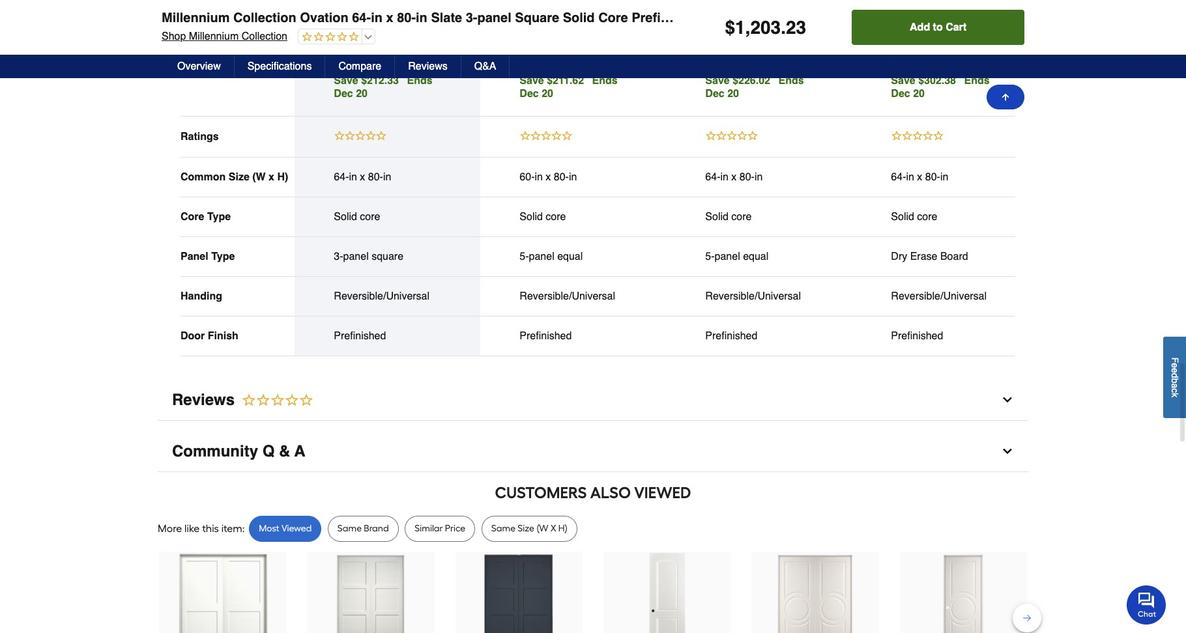 Task type: vqa. For each thing, say whether or not it's contained in the screenshot.
Reviews chevron down image
yes



Task type: locate. For each thing, give the bounding box(es) containing it.
0 horizontal spatial (w
[[252, 172, 266, 183]]

2 ends from the left
[[592, 75, 618, 87]]

3 prefinished cell from the left
[[705, 330, 813, 343]]

solid core cell
[[334, 211, 441, 224], [520, 211, 627, 224], [705, 211, 813, 224], [891, 211, 999, 224]]

size down customers
[[518, 523, 534, 535]]

solid for 3rd solid core cell from the right
[[520, 211, 543, 223]]

2 e from the top
[[1170, 369, 1180, 374]]

1 vertical spatial door
[[181, 331, 205, 342]]

panel
[[477, 10, 511, 25], [343, 251, 369, 263], [529, 251, 554, 263], [715, 251, 740, 263]]

20 down save $212.33 in the top of the page
[[356, 88, 368, 100]]

f e e d b a c k
[[1170, 358, 1180, 398]]

1 equal from the left
[[557, 251, 583, 263]]

price down shop
[[181, 63, 206, 75]]

3 64-in x 80-in cell from the left
[[891, 171, 999, 184]]

64-in x 80-in for 1st 64-in x 80-in cell from the right
[[891, 172, 949, 183]]

20
[[356, 88, 368, 100], [542, 88, 553, 100], [727, 88, 739, 100], [913, 88, 925, 100]]

.
[[781, 17, 786, 38], [749, 37, 751, 46], [935, 37, 937, 46]]

reviews
[[408, 61, 448, 72], [172, 391, 235, 410]]

zero stars image down ovation
[[298, 31, 359, 44]]

80- for second 64-in x 80-in cell from the left
[[740, 172, 755, 183]]

1 vertical spatial millennium
[[189, 31, 239, 42]]

$ inside $ 1,713 . 51
[[891, 37, 896, 46]]

ends dec 20 down $2,015.89
[[891, 75, 990, 100]]

dec for .
[[705, 88, 725, 100]]

64-
[[352, 10, 371, 25], [334, 172, 349, 183], [705, 172, 720, 183], [891, 172, 906, 183]]

reviews button up community q & a button
[[158, 380, 1028, 421]]

0 vertical spatial size
[[229, 172, 249, 183]]

in
[[371, 10, 383, 25], [416, 10, 427, 25], [349, 172, 357, 183], [383, 172, 391, 183], [535, 172, 543, 183], [569, 172, 577, 183], [720, 172, 729, 183], [755, 172, 763, 183], [906, 172, 914, 183], [940, 172, 949, 183]]

h) for same size (w x h)
[[558, 523, 568, 535]]

64-in x 80-in for third 64-in x 80-in cell from right
[[334, 172, 391, 183]]

0 horizontal spatial 5-panel equal
[[520, 251, 583, 263]]

1 horizontal spatial 5-panel equal cell
[[705, 250, 813, 264]]

save down "$1,410.77"
[[520, 75, 544, 87]]

1 horizontal spatial equal
[[743, 251, 769, 263]]

dec down save $212.33 in the top of the page
[[334, 88, 353, 100]]

solid core
[[334, 211, 380, 223], [520, 211, 566, 223], [705, 211, 752, 223], [891, 211, 938, 223]]

1 vertical spatial h)
[[558, 523, 568, 535]]

. right 1,280 .
[[781, 17, 786, 38]]

2 64-in x 80-in from the left
[[705, 172, 763, 183]]

0 horizontal spatial size
[[229, 172, 249, 183]]

0 horizontal spatial h)
[[277, 172, 288, 183]]

equal
[[557, 251, 583, 263], [743, 251, 769, 263]]

1 5-panel equal cell from the left
[[520, 250, 627, 264]]

viewed right also
[[634, 484, 691, 503]]

1 vertical spatial chevron down image
[[1001, 445, 1014, 458]]

chevron down image
[[1001, 394, 1014, 407], [1001, 445, 1014, 458]]

f e e d b a c k button
[[1163, 337, 1186, 419]]

overview
[[177, 61, 221, 72]]

4 reversible/universal cell from the left
[[891, 290, 999, 303]]

0 vertical spatial chevron down image
[[1001, 394, 1014, 407]]

3 core from the left
[[731, 211, 752, 223]]

0 horizontal spatial 1,203
[[338, 35, 377, 53]]

1 horizontal spatial 5-panel equal
[[705, 251, 769, 263]]

ends right $302.38
[[964, 75, 990, 87]]

0 horizontal spatial price
[[181, 63, 206, 75]]

ends for .
[[778, 75, 804, 87]]

5-
[[520, 251, 529, 263], [705, 251, 715, 263]]

ends right $226.02
[[778, 75, 804, 87]]

1 20 from the left
[[356, 88, 368, 100]]

1 vertical spatial reviews button
[[158, 380, 1028, 421]]

type right panel
[[211, 251, 235, 263]]

e up the b at the right of page
[[1170, 369, 1180, 374]]

1 dec from the left
[[334, 88, 353, 100]]

0 horizontal spatial 5-panel equal cell
[[520, 250, 627, 264]]

1 horizontal spatial door
[[1070, 10, 1100, 25]]

2 dec from the left
[[520, 88, 539, 100]]

0 vertical spatial price
[[181, 63, 206, 75]]

20 down save $211.62
[[542, 88, 553, 100]]

0 vertical spatial core
[[598, 10, 628, 25]]

80- for third 64-in x 80-in cell from right
[[368, 172, 383, 183]]

zero stars image
[[298, 31, 359, 44], [235, 393, 314, 410]]

1 ends dec 20 from the left
[[334, 75, 432, 100]]

0 horizontal spatial same
[[337, 523, 362, 535]]

reliabilt 30-in x 80-in 2-panel round top hollow core primed molded composite right hand inswing single prehung interior door image
[[616, 553, 718, 633]]

ends right $211.62
[[592, 75, 618, 87]]

1 chevron down image from the top
[[1001, 394, 1014, 407]]

1 same from the left
[[337, 523, 362, 535]]

1 vertical spatial size
[[518, 523, 534, 535]]

more
[[158, 523, 182, 535]]

80- inside "cell"
[[554, 172, 569, 183]]

reversible/universal cell
[[334, 290, 441, 303], [520, 290, 627, 303], [705, 290, 813, 303], [891, 290, 999, 303]]

(w right common
[[252, 172, 266, 183]]

0 vertical spatial type
[[207, 211, 231, 223]]

0 vertical spatial collection
[[233, 10, 296, 25]]

x inside "cell"
[[546, 172, 551, 183]]

core type
[[181, 211, 231, 223]]

q&a button
[[461, 55, 510, 78]]

0 vertical spatial viewed
[[634, 484, 691, 503]]

2 horizontal spatial $
[[891, 37, 896, 46]]

reviews down slate at the left of page
[[408, 61, 448, 72]]

3 solid core from the left
[[705, 211, 752, 223]]

0 horizontal spatial 64-in x 80-in
[[334, 172, 391, 183]]

size right common
[[229, 172, 249, 183]]

$
[[725, 17, 735, 38], [334, 37, 338, 46], [891, 37, 896, 46]]

0 horizontal spatial .
[[749, 37, 751, 46]]

3 dec from the left
[[705, 88, 725, 100]]

chevron down image inside community q & a button
[[1001, 445, 1014, 458]]

. down to
[[935, 37, 937, 46]]

handing
[[181, 291, 222, 303]]

common
[[181, 172, 226, 183]]

solid
[[563, 10, 595, 25], [334, 211, 357, 223], [520, 211, 543, 223], [705, 211, 729, 223], [891, 211, 914, 223]]

e up "d"
[[1170, 363, 1180, 369]]

1 reversible/universal cell from the left
[[334, 290, 441, 303]]

$ for $ 1,713 . 51
[[891, 37, 896, 46]]

1 vertical spatial type
[[211, 251, 235, 263]]

1 prefinished cell from the left
[[334, 330, 441, 343]]

3- right slate at the left of page
[[466, 10, 477, 25]]

0 vertical spatial reviews button
[[395, 55, 461, 78]]

add to cart button
[[852, 10, 1025, 45]]

1 save from the left
[[334, 75, 358, 87]]

. inside $ 1,713 . 51
[[935, 37, 937, 46]]

collection up specifications
[[242, 31, 287, 42]]

1 horizontal spatial 64-in x 80-in cell
[[705, 171, 813, 184]]

save down $2,015.89
[[891, 75, 916, 87]]

0 vertical spatial 3-
[[466, 10, 477, 25]]

american building supply encore 64-in x 80-in white 3-panel square solid core prefinished mdf reversible/universal inswing double prehung interior door image
[[764, 553, 866, 633]]

reliabilt monroe 72-in x 80-in snow storm 2-panel square hollow core prefinished molded composite reversible/universal inswing/outswing double prehung interior door image
[[172, 553, 274, 633]]

1 horizontal spatial .
[[781, 17, 786, 38]]

chevron down image for reviews
[[1001, 394, 1014, 407]]

3 64-in x 80-in from the left
[[891, 172, 949, 183]]

door
[[1070, 10, 1100, 25], [181, 331, 205, 342]]

same size (w x h)
[[491, 523, 568, 535]]

0 vertical spatial millennium
[[162, 10, 230, 25]]

. up $1,506.82
[[749, 37, 751, 46]]

3-panel square cell
[[334, 250, 441, 264]]

ends for 1,203
[[407, 75, 432, 87]]

$212.33
[[361, 75, 399, 87]]

dec down save $226.02
[[705, 88, 725, 100]]

core
[[598, 10, 628, 25], [181, 211, 204, 223]]

prehung
[[965, 10, 1018, 25]]

ends dec 20 down $1,506.82
[[705, 75, 804, 100]]

1 horizontal spatial same
[[491, 523, 516, 535]]

1 64-in x 80-in from the left
[[334, 172, 391, 183]]

collection
[[233, 10, 296, 25], [242, 31, 287, 42]]

$302.38
[[918, 75, 956, 87]]

ends right '$212.33'
[[407, 75, 432, 87]]

1 horizontal spatial h)
[[558, 523, 568, 535]]

64- for second 64-in x 80-in cell from the left
[[705, 172, 720, 183]]

2 prefinished cell from the left
[[520, 330, 627, 343]]

$ inside $ 1,203
[[334, 37, 338, 46]]

e
[[1170, 363, 1180, 369], [1170, 369, 1180, 374]]

1 horizontal spatial size
[[518, 523, 534, 535]]

1 horizontal spatial $
[[725, 17, 735, 38]]

mdf
[[706, 10, 729, 25]]

2 same from the left
[[491, 523, 516, 535]]

viewed right most
[[282, 523, 312, 535]]

price right similar
[[445, 523, 465, 535]]

$ for $ 1,203
[[334, 37, 338, 46]]

save down $1,506.82
[[705, 75, 730, 87]]

same down customers
[[491, 523, 516, 535]]

reviews button down slate at the left of page
[[395, 55, 461, 78]]

1 vertical spatial 3-
[[334, 251, 343, 263]]

door right interior
[[1070, 10, 1100, 25]]

arrow up image
[[1000, 92, 1011, 102]]

dec down save $302.38
[[891, 88, 910, 100]]

c
[[1170, 389, 1180, 393]]

type up panel type
[[207, 211, 231, 223]]

millennium up overview button
[[189, 31, 239, 42]]

size
[[229, 172, 249, 183], [518, 523, 534, 535]]

20 down save $302.38
[[913, 88, 925, 100]]

ends dec 20 for 1,203
[[334, 75, 432, 100]]

d
[[1170, 374, 1180, 379]]

1,203 for $ 1,203 . 23
[[735, 17, 781, 38]]

save down $1,415.56
[[334, 75, 358, 87]]

prefinished cell
[[334, 330, 441, 343], [520, 330, 627, 343], [705, 330, 813, 343], [891, 330, 999, 343]]

save for .
[[705, 75, 730, 87]]

erase
[[910, 251, 938, 263]]

5-panel equal cell
[[520, 250, 627, 264], [705, 250, 813, 264]]

4 core from the left
[[917, 211, 938, 223]]

millennium collection encore 32-in x 80-in white 3-panel square solid core prefinished mdf right hand inswing single prehung interior door image
[[913, 553, 1014, 633]]

double
[[917, 10, 961, 25]]

3 20 from the left
[[727, 88, 739, 100]]

23
[[786, 17, 806, 38]]

ends dec 20 down "$1,410.77"
[[520, 75, 618, 100]]

1,203 up compare in the left of the page
[[338, 35, 377, 53]]

0 vertical spatial reviews
[[408, 61, 448, 72]]

dry erase board
[[891, 251, 968, 263]]

0 horizontal spatial 64-in x 80-in cell
[[334, 171, 441, 184]]

1 vertical spatial zero stars image
[[235, 393, 314, 410]]

2 5-panel equal cell from the left
[[705, 250, 813, 264]]

customers also viewed
[[495, 484, 691, 503]]

ends dec 20 down compare in the left of the page
[[334, 75, 432, 100]]

2 horizontal spatial .
[[935, 37, 937, 46]]

millennium up shop
[[162, 10, 230, 25]]

(w for same size (w x h)
[[537, 523, 549, 535]]

like
[[184, 523, 200, 535]]

1 horizontal spatial 64-in x 80-in
[[705, 172, 763, 183]]

0 horizontal spatial equal
[[557, 251, 583, 263]]

price
[[181, 63, 206, 75], [445, 523, 465, 535]]

4 20 from the left
[[913, 88, 925, 100]]

specifications button
[[234, 55, 325, 78]]

$ 1,203
[[334, 35, 377, 53]]

(w down customers
[[537, 523, 549, 535]]

type
[[207, 211, 231, 223], [211, 251, 235, 263]]

20 for 1,713
[[913, 88, 925, 100]]

$ down ovation
[[334, 37, 338, 46]]

2 horizontal spatial 64-in x 80-in
[[891, 172, 949, 183]]

2 5-panel equal from the left
[[705, 251, 769, 263]]

3 reversible/universal cell from the left
[[705, 290, 813, 303]]

1 vertical spatial core
[[181, 211, 204, 223]]

interior
[[1021, 10, 1066, 25]]

2 horizontal spatial 64-in x 80-in cell
[[891, 171, 999, 184]]

this
[[202, 523, 219, 535]]

same
[[337, 523, 362, 535], [491, 523, 516, 535]]

1 vertical spatial reviews
[[172, 391, 235, 410]]

60-in x 80-in cell
[[520, 171, 627, 184]]

$226.02
[[733, 75, 770, 87]]

20 down save $226.02
[[727, 88, 739, 100]]

core
[[360, 211, 380, 223], [546, 211, 566, 223], [731, 211, 752, 223], [917, 211, 938, 223]]

1,203 left 23
[[735, 17, 781, 38]]

4 save from the left
[[891, 75, 916, 87]]

$ up $1,506.82
[[725, 17, 735, 38]]

0 horizontal spatial 3-
[[334, 251, 343, 263]]

1 solid core from the left
[[334, 211, 380, 223]]

0 vertical spatial h)
[[277, 172, 288, 183]]

4 dec from the left
[[891, 88, 910, 100]]

3 save from the left
[[705, 75, 730, 87]]

0 vertical spatial (w
[[252, 172, 266, 183]]

1 5-panel equal from the left
[[520, 251, 583, 263]]

1 vertical spatial viewed
[[282, 523, 312, 535]]

0 horizontal spatial reviews
[[172, 391, 235, 410]]

reversible/universal
[[733, 10, 861, 25], [334, 291, 430, 303], [520, 291, 615, 303], [705, 291, 801, 303], [891, 291, 987, 303]]

size for same
[[518, 523, 534, 535]]

64-in x 80-in cell
[[334, 171, 441, 184], [705, 171, 813, 184], [891, 171, 999, 184]]

type for core type
[[207, 211, 231, 223]]

save $226.02
[[705, 75, 770, 87]]

millennium
[[162, 10, 230, 25], [189, 31, 239, 42]]

prefinished
[[632, 10, 703, 25], [334, 331, 386, 342], [520, 331, 572, 342], [705, 331, 758, 342], [891, 331, 943, 342]]

0 horizontal spatial $
[[334, 37, 338, 46]]

1 horizontal spatial 5-
[[705, 251, 715, 263]]

2 chevron down image from the top
[[1001, 445, 1014, 458]]

4 ends from the left
[[964, 75, 990, 87]]

ends dec 20
[[334, 75, 432, 100], [520, 75, 618, 100], [705, 75, 804, 100], [891, 75, 990, 100]]

reversible/universal for 2nd reversible/universal cell from right
[[705, 291, 801, 303]]

door left the finish
[[181, 331, 205, 342]]

1 horizontal spatial price
[[445, 523, 465, 535]]

3 ends from the left
[[778, 75, 804, 87]]

1 ends from the left
[[407, 75, 432, 87]]

1 vertical spatial collection
[[242, 31, 287, 42]]

reviews up community
[[172, 391, 235, 410]]

save for 1,713
[[891, 75, 916, 87]]

4 solid core cell from the left
[[891, 211, 999, 224]]

4 ends dec 20 from the left
[[891, 75, 990, 100]]

1 horizontal spatial (w
[[537, 523, 549, 535]]

reviews button
[[395, 55, 461, 78], [158, 380, 1028, 421]]

1 horizontal spatial reviews
[[408, 61, 448, 72]]

f
[[1170, 358, 1180, 363]]

same brand
[[337, 523, 389, 535]]

reviews for bottom "reviews" button
[[172, 391, 235, 410]]

collection up shop millennium collection
[[233, 10, 296, 25]]

0 horizontal spatial 5-
[[520, 251, 529, 263]]

chevron down image inside "reviews" button
[[1001, 394, 1014, 407]]

same left brand
[[337, 523, 362, 535]]

(w for common size (w x h)
[[252, 172, 266, 183]]

zero stars image up q
[[235, 393, 314, 410]]

1 vertical spatial (w
[[537, 523, 549, 535]]

x
[[386, 10, 393, 25], [269, 172, 274, 183], [360, 172, 365, 183], [546, 172, 551, 183], [731, 172, 737, 183], [917, 172, 922, 183], [551, 523, 556, 535]]

4 prefinished cell from the left
[[891, 330, 999, 343]]

dec down save $211.62
[[520, 88, 539, 100]]

h) for common size (w x h)
[[277, 172, 288, 183]]

3- left square on the top of the page
[[334, 251, 343, 263]]

3 ends dec 20 from the left
[[705, 75, 804, 100]]

viewed
[[634, 484, 691, 503], [282, 523, 312, 535]]

$ down 'inswing'
[[891, 37, 896, 46]]

1 horizontal spatial 1,203
[[735, 17, 781, 38]]



Task type: describe. For each thing, give the bounding box(es) containing it.
2 core from the left
[[546, 211, 566, 223]]

reversible/universal for 2nd reversible/universal cell from the left
[[520, 291, 615, 303]]

60-
[[520, 172, 535, 183]]

q
[[262, 443, 275, 461]]

64-in x 80-in for second 64-in x 80-in cell from the left
[[705, 172, 763, 183]]

2 64-in x 80-in cell from the left
[[705, 171, 813, 184]]

1 horizontal spatial viewed
[[634, 484, 691, 503]]

0 vertical spatial zero stars image
[[298, 31, 359, 44]]

$1,410.77
[[520, 62, 566, 74]]

add to cart
[[910, 22, 967, 33]]

1,203 for $ 1,203
[[338, 35, 377, 53]]

80- for 1st 64-in x 80-in cell from the right
[[925, 172, 940, 183]]

1 solid core cell from the left
[[334, 211, 441, 224]]

k
[[1170, 393, 1180, 398]]

0 horizontal spatial core
[[181, 211, 204, 223]]

reversible/universal for fourth reversible/universal cell from left
[[891, 291, 987, 303]]

20 for .
[[727, 88, 739, 100]]

customers
[[495, 484, 587, 503]]

0 horizontal spatial viewed
[[282, 523, 312, 535]]

1 horizontal spatial 3-
[[466, 10, 477, 25]]

60-in x 80-in
[[520, 172, 577, 183]]

q&a
[[474, 61, 496, 72]]

overview button
[[164, 55, 234, 78]]

$ for $ 1,203 . 23
[[725, 17, 735, 38]]

board
[[940, 251, 968, 263]]

dec for 1,203
[[334, 88, 353, 100]]

2 solid core cell from the left
[[520, 211, 627, 224]]

solid for first solid core cell from right
[[891, 211, 914, 223]]

64- for third 64-in x 80-in cell from right
[[334, 172, 349, 183]]

chevron down image for community q & a
[[1001, 445, 1014, 458]]

dec for 1,713
[[891, 88, 910, 100]]

dry
[[891, 251, 907, 263]]

square
[[515, 10, 559, 25]]

specifications
[[247, 61, 312, 72]]

2 save from the left
[[520, 75, 544, 87]]

also
[[590, 484, 631, 503]]

3 solid core cell from the left
[[705, 211, 813, 224]]

2 ends dec 20 from the left
[[520, 75, 618, 100]]

1,199
[[524, 35, 563, 53]]

2 20 from the left
[[542, 88, 553, 100]]

20 for 1,203
[[356, 88, 368, 100]]

. for $ 1,203 . 23
[[781, 17, 786, 38]]

panel type
[[181, 251, 235, 263]]

1 e from the top
[[1170, 363, 1180, 369]]

80- for 60-in x 80-in "cell"
[[554, 172, 569, 183]]

&
[[279, 443, 290, 461]]

1 horizontal spatial core
[[598, 10, 628, 25]]

common size (w x h)
[[181, 172, 288, 183]]

compare
[[339, 61, 381, 72]]

same for same brand
[[337, 523, 362, 535]]

2 reversible/universal cell from the left
[[520, 290, 627, 303]]

most viewed
[[259, 523, 312, 535]]

3-panel square
[[334, 251, 403, 263]]

cart
[[946, 22, 967, 33]]

chat invite button image
[[1127, 585, 1167, 625]]

$2,015.89
[[891, 62, 938, 74]]

0 vertical spatial door
[[1070, 10, 1100, 25]]

:
[[242, 523, 245, 535]]

$ 1,203 . 23
[[725, 17, 806, 38]]

ends dec 20 for 1,713
[[891, 75, 990, 100]]

millennium collection ovation 64-in x 80-in slate 3-panel square solid core prefinished mdf reversible/universal inswing double prehung interior door
[[162, 10, 1100, 25]]

similar
[[415, 523, 443, 535]]

0 horizontal spatial door
[[181, 331, 205, 342]]

1 vertical spatial price
[[445, 523, 465, 535]]

panel inside cell
[[343, 251, 369, 263]]

solid for third solid core cell from left
[[705, 211, 729, 223]]

to
[[933, 22, 943, 33]]

2 5- from the left
[[705, 251, 715, 263]]

. for $ 1,713 . 51
[[935, 37, 937, 46]]

community q & a
[[172, 443, 305, 461]]

1,280 .
[[710, 35, 751, 53]]

compare button
[[325, 55, 395, 78]]

1 64-in x 80-in cell from the left
[[334, 171, 441, 184]]

more like this item :
[[158, 523, 245, 535]]

1 core from the left
[[360, 211, 380, 223]]

millennium collection ovation 64-in x 80-in slate 3-panel square solid core prefinished mdf reversible/universal inswing double prehung interior door image
[[468, 553, 570, 633]]

1,280
[[710, 35, 749, 53]]

a
[[1170, 384, 1180, 389]]

save $302.38
[[891, 75, 956, 87]]

add
[[910, 22, 930, 33]]

a
[[294, 443, 305, 461]]

1 5- from the left
[[520, 251, 529, 263]]

solid for 1st solid core cell from the left
[[334, 211, 357, 223]]

community
[[172, 443, 258, 461]]

community q & a button
[[158, 432, 1028, 473]]

2 solid core from the left
[[520, 211, 566, 223]]

shop
[[162, 31, 186, 42]]

american building supply ovation 64-in x 80-in snow storm 3-panel square solid core prefinished mdf reversible/universal inswing double prehung interior door image
[[320, 553, 422, 633]]

shop millennium collection
[[162, 31, 287, 42]]

$1,415.56
[[334, 62, 380, 74]]

item
[[221, 523, 242, 535]]

$1,506.82
[[705, 62, 752, 74]]

zero stars image inside "reviews" button
[[235, 393, 314, 410]]

similar price
[[415, 523, 465, 535]]

reviews for top "reviews" button
[[408, 61, 448, 72]]

size for common
[[229, 172, 249, 183]]

ratings
[[181, 131, 219, 143]]

type for panel type
[[211, 251, 235, 263]]

square
[[372, 251, 403, 263]]

panel
[[181, 251, 208, 263]]

51
[[937, 37, 946, 46]]

door finish
[[181, 331, 238, 342]]

save $212.33
[[334, 75, 399, 87]]

most
[[259, 523, 279, 535]]

ends for 1,713
[[964, 75, 990, 87]]

ends dec 20 for .
[[705, 75, 804, 100]]

same for same size (w x h)
[[491, 523, 516, 535]]

. inside 1,280 .
[[749, 37, 751, 46]]

1,713
[[896, 35, 935, 53]]

ovation
[[300, 10, 348, 25]]

4 solid core from the left
[[891, 211, 938, 223]]

$211.62
[[547, 75, 584, 87]]

dry erase board cell
[[891, 250, 999, 264]]

save for 1,203
[[334, 75, 358, 87]]

64- for 1st 64-in x 80-in cell from the right
[[891, 172, 906, 183]]

2 equal from the left
[[743, 251, 769, 263]]

inswing
[[865, 10, 913, 25]]

brand
[[364, 523, 389, 535]]

b
[[1170, 379, 1180, 384]]

$ 1,713 . 51
[[891, 35, 946, 53]]

finish
[[208, 331, 238, 342]]

slate
[[431, 10, 462, 25]]

save $211.62
[[520, 75, 584, 87]]

3- inside 3-panel square cell
[[334, 251, 343, 263]]

reversible/universal for fourth reversible/universal cell from the right
[[334, 291, 430, 303]]



